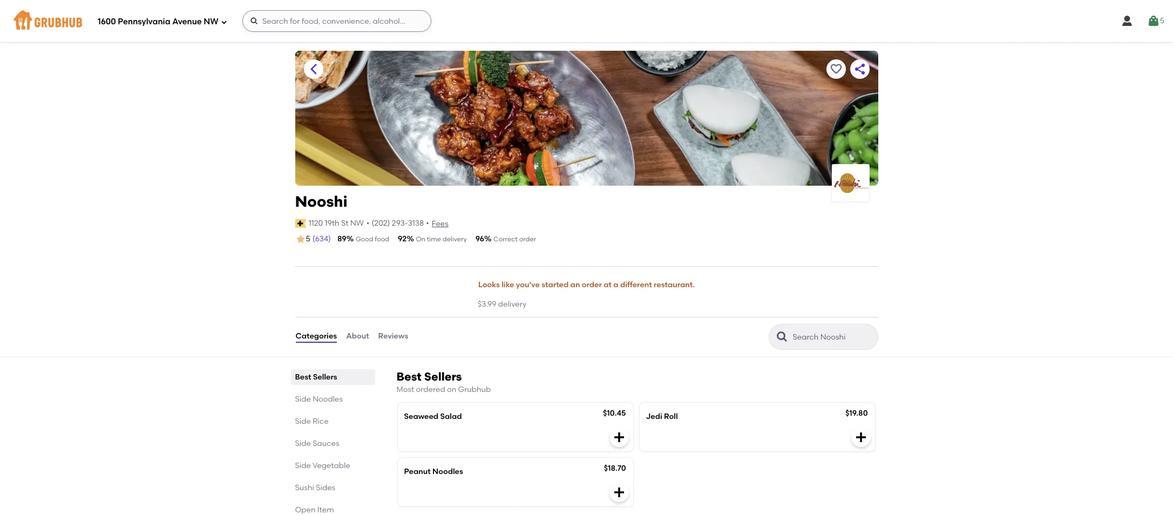 Task type: vqa. For each thing, say whether or not it's contained in the screenshot.


Task type: describe. For each thing, give the bounding box(es) containing it.
looks like you've started an order at a different restaurant. button
[[478, 273, 695, 297]]

noodles for side noodles
[[313, 394, 343, 404]]

on time delivery
[[416, 235, 467, 243]]

open
[[295, 505, 316, 514]]

time
[[427, 235, 441, 243]]

1 horizontal spatial svg image
[[854, 431, 867, 444]]

1 vertical spatial delivery
[[498, 300, 527, 309]]

share icon image
[[853, 63, 866, 76]]

1600
[[98, 17, 116, 26]]

Search Nooshi search field
[[792, 332, 874, 342]]

good
[[356, 235, 373, 243]]

best sellers tab
[[295, 371, 371, 383]]

reviews
[[378, 332, 408, 341]]

open item
[[295, 505, 334, 514]]

side for side rice
[[295, 417, 311, 426]]

avenue
[[172, 17, 202, 26]]

seaweed
[[404, 412, 438, 421]]

side noodles
[[295, 394, 343, 404]]

salad
[[440, 412, 462, 421]]

1120 19th st nw
[[309, 218, 364, 228]]

nw for 1120 19th st nw
[[350, 218, 364, 228]]

$10.45
[[603, 409, 626, 418]]

jedi roll
[[646, 412, 678, 421]]

noodles for peanut noodles
[[432, 467, 463, 476]]

order inside "button"
[[582, 280, 602, 289]]

2 • from the left
[[426, 218, 429, 228]]

96
[[476, 234, 484, 243]]

subscription pass image
[[295, 219, 306, 228]]

a
[[613, 280, 618, 289]]

side rice tab
[[295, 415, 371, 427]]

pennsylvania
[[118, 17, 170, 26]]

rice
[[313, 417, 329, 426]]

grubhub
[[458, 385, 491, 394]]

$3.99
[[478, 300, 496, 309]]

side for side noodles
[[295, 394, 311, 404]]

1120
[[309, 218, 323, 228]]

correct
[[494, 235, 518, 243]]

side rice
[[295, 417, 329, 426]]

on
[[447, 385, 456, 394]]

fees
[[432, 219, 449, 228]]

5 inside button
[[1160, 16, 1165, 25]]

best sellers
[[295, 372, 337, 381]]

jedi
[[646, 412, 662, 421]]

about button
[[346, 317, 370, 356]]

0 horizontal spatial svg image
[[221, 19, 227, 25]]

1600 pennsylvania avenue nw
[[98, 17, 218, 26]]

vegetable
[[313, 461, 350, 470]]

looks like you've started an order at a different restaurant.
[[478, 280, 695, 289]]

best for best sellers most ordered on grubhub
[[397, 370, 422, 383]]

at
[[604, 280, 612, 289]]

peanut
[[404, 467, 431, 476]]

st
[[341, 218, 349, 228]]

star icon image
[[295, 234, 306, 245]]

$19.80
[[845, 409, 868, 418]]

you've
[[516, 280, 540, 289]]



Task type: locate. For each thing, give the bounding box(es) containing it.
sushi sides tab
[[295, 482, 371, 493]]

0 horizontal spatial nw
[[204, 17, 218, 26]]

best up side noodles
[[295, 372, 311, 381]]

nw right "avenue"
[[204, 17, 218, 26]]

save this restaurant image
[[830, 63, 843, 76]]

0 vertical spatial order
[[519, 235, 536, 243]]

• left (202)
[[367, 218, 370, 228]]

on
[[416, 235, 425, 243]]

ordered
[[416, 385, 445, 394]]

side inside side sauces 'tab'
[[295, 439, 311, 448]]

categories
[[296, 332, 337, 341]]

1 vertical spatial noodles
[[432, 467, 463, 476]]

side sauces tab
[[295, 438, 371, 449]]

save this restaurant button
[[826, 59, 846, 79]]

side left rice
[[295, 417, 311, 426]]

side
[[295, 394, 311, 404], [295, 417, 311, 426], [295, 439, 311, 448], [295, 461, 311, 470]]

main navigation navigation
[[0, 0, 1173, 42]]

1 horizontal spatial best
[[397, 370, 422, 383]]

reviews button
[[378, 317, 409, 356]]

noodles up side rice tab
[[313, 394, 343, 404]]

$18.70
[[604, 464, 626, 473]]

roll
[[664, 412, 678, 421]]

nw
[[204, 17, 218, 26], [350, 218, 364, 228]]

sellers inside best sellers most ordered on grubhub
[[424, 370, 462, 383]]

looks
[[478, 280, 500, 289]]

caret left icon image
[[307, 63, 320, 76]]

best sellers most ordered on grubhub
[[397, 370, 491, 394]]

1 horizontal spatial nw
[[350, 218, 364, 228]]

delivery down like
[[498, 300, 527, 309]]

0 vertical spatial noodles
[[313, 394, 343, 404]]

delivery right the time
[[443, 235, 467, 243]]

1 vertical spatial nw
[[350, 218, 364, 228]]

293-
[[392, 218, 408, 228]]

5
[[1160, 16, 1165, 25], [306, 234, 310, 244]]

1 vertical spatial order
[[582, 280, 602, 289]]

side for side vegetable
[[295, 461, 311, 470]]

0 horizontal spatial best
[[295, 372, 311, 381]]

1 vertical spatial 5
[[306, 234, 310, 244]]

0 horizontal spatial •
[[367, 218, 370, 228]]

sides
[[316, 483, 335, 492]]

(202)
[[372, 218, 390, 228]]

nooshi
[[295, 192, 348, 211]]

1 horizontal spatial •
[[426, 218, 429, 228]]

good food
[[356, 235, 389, 243]]

1 horizontal spatial order
[[582, 280, 602, 289]]

5 button
[[1147, 11, 1165, 31]]

side vegetable
[[295, 461, 350, 470]]

92
[[398, 234, 407, 243]]

side up sushi in the bottom of the page
[[295, 461, 311, 470]]

order right correct
[[519, 235, 536, 243]]

89
[[337, 234, 346, 243]]

0 vertical spatial delivery
[[443, 235, 467, 243]]

3 side from the top
[[295, 439, 311, 448]]

side up side rice
[[295, 394, 311, 404]]

1 horizontal spatial noodles
[[432, 467, 463, 476]]

4 side from the top
[[295, 461, 311, 470]]

svg image
[[1121, 15, 1134, 28], [250, 17, 258, 25], [613, 431, 625, 444], [613, 486, 625, 499]]

delivery
[[443, 235, 467, 243], [498, 300, 527, 309]]

restaurant.
[[654, 280, 695, 289]]

order left at
[[582, 280, 602, 289]]

0 vertical spatial 5
[[1160, 16, 1165, 25]]

peanut noodles
[[404, 467, 463, 476]]

sellers
[[424, 370, 462, 383], [313, 372, 337, 381]]

sushi sides
[[295, 483, 335, 492]]

1 side from the top
[[295, 394, 311, 404]]

0 vertical spatial nw
[[204, 17, 218, 26]]

best for best sellers
[[295, 372, 311, 381]]

nw inside button
[[350, 218, 364, 228]]

noodles inside side noodles tab
[[313, 394, 343, 404]]

side noodles tab
[[295, 393, 371, 405]]

2 side from the top
[[295, 417, 311, 426]]

side vegetable tab
[[295, 460, 371, 471]]

an
[[570, 280, 580, 289]]

correct order
[[494, 235, 536, 243]]

side inside side noodles tab
[[295, 394, 311, 404]]

noodles right 'peanut'
[[432, 467, 463, 476]]

0 horizontal spatial 5
[[306, 234, 310, 244]]

about
[[346, 332, 369, 341]]

sellers for best sellers most ordered on grubhub
[[424, 370, 462, 383]]

$3.99 delivery
[[478, 300, 527, 309]]

0 horizontal spatial sellers
[[313, 372, 337, 381]]

2 horizontal spatial svg image
[[1147, 15, 1160, 28]]

nooshi logo image
[[832, 171, 870, 195]]

sellers for best sellers
[[313, 372, 337, 381]]

sellers inside tab
[[313, 372, 337, 381]]

1 horizontal spatial delivery
[[498, 300, 527, 309]]

fees button
[[431, 218, 449, 230]]

started
[[542, 280, 569, 289]]

noodles
[[313, 394, 343, 404], [432, 467, 463, 476]]

best inside best sellers tab
[[295, 372, 311, 381]]

1 • from the left
[[367, 218, 370, 228]]

nw for 1600 pennsylvania avenue nw
[[204, 17, 218, 26]]

nw inside main navigation navigation
[[204, 17, 218, 26]]

(634)
[[313, 234, 331, 243]]

search icon image
[[776, 330, 789, 343]]

1120 19th st nw button
[[308, 217, 364, 229]]

like
[[502, 280, 514, 289]]

sauces
[[313, 439, 339, 448]]

side inside side rice tab
[[295, 417, 311, 426]]

0 horizontal spatial noodles
[[313, 394, 343, 404]]

different
[[620, 280, 652, 289]]

19th
[[325, 218, 339, 228]]

order
[[519, 235, 536, 243], [582, 280, 602, 289]]

•
[[367, 218, 370, 228], [426, 218, 429, 228]]

item
[[317, 505, 334, 514]]

categories button
[[295, 317, 338, 356]]

0 horizontal spatial delivery
[[443, 235, 467, 243]]

(202) 293-3138 button
[[372, 218, 424, 229]]

side sauces
[[295, 439, 339, 448]]

sellers up side noodles
[[313, 372, 337, 381]]

best
[[397, 370, 422, 383], [295, 372, 311, 381]]

1 horizontal spatial 5
[[1160, 16, 1165, 25]]

open item tab
[[295, 504, 371, 515]]

sushi
[[295, 483, 314, 492]]

most
[[397, 385, 414, 394]]

side inside 'side vegetable' tab
[[295, 461, 311, 470]]

side for side sauces
[[295, 439, 311, 448]]

0 horizontal spatial order
[[519, 235, 536, 243]]

seaweed salad
[[404, 412, 462, 421]]

• right "3138"
[[426, 218, 429, 228]]

food
[[375, 235, 389, 243]]

best up the most on the left bottom of page
[[397, 370, 422, 383]]

svg image inside 5 button
[[1147, 15, 1160, 28]]

best inside best sellers most ordered on grubhub
[[397, 370, 422, 383]]

svg image
[[1147, 15, 1160, 28], [221, 19, 227, 25], [854, 431, 867, 444]]

nw right st
[[350, 218, 364, 228]]

3138
[[408, 218, 424, 228]]

side left sauces
[[295, 439, 311, 448]]

1 horizontal spatial sellers
[[424, 370, 462, 383]]

Search for food, convenience, alcohol... search field
[[242, 10, 431, 32]]

• (202) 293-3138 • fees
[[367, 218, 449, 228]]

sellers up on
[[424, 370, 462, 383]]



